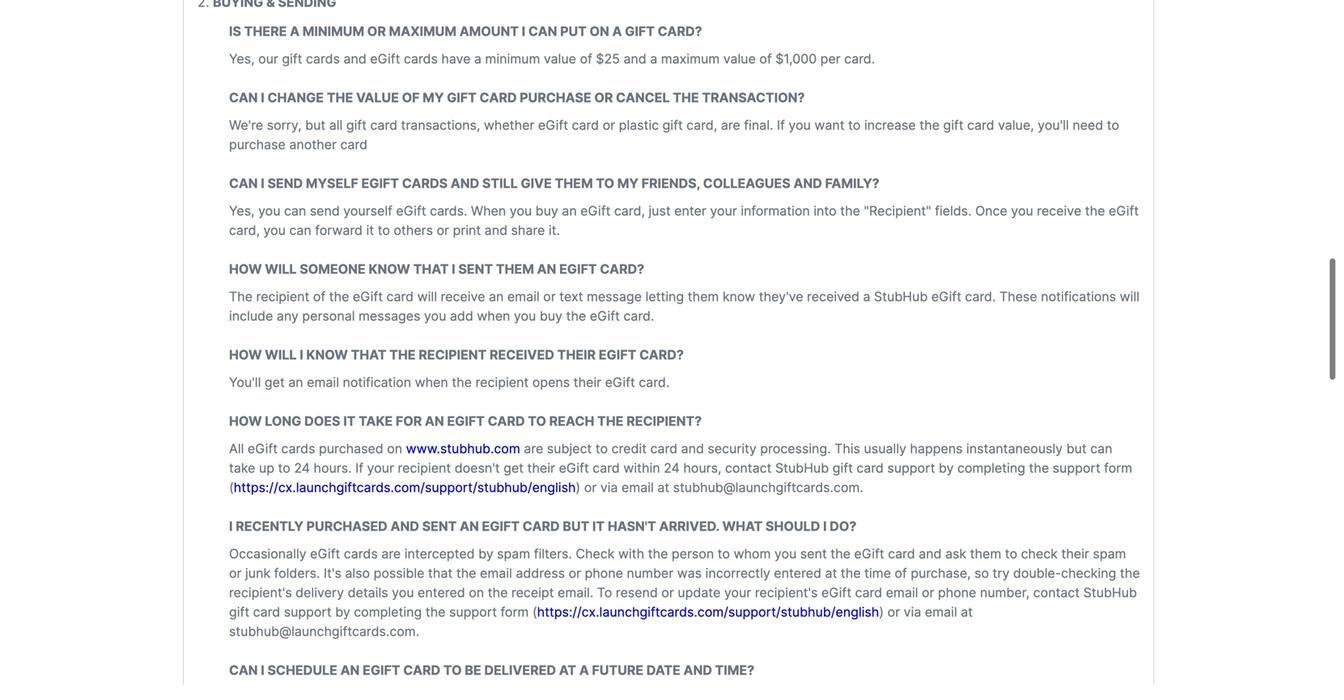 Task type: locate. For each thing, give the bounding box(es) containing it.
gift
[[625, 24, 655, 39], [447, 90, 477, 106]]

0 vertical spatial gift
[[625, 24, 655, 39]]

1 horizontal spatial )
[[880, 605, 884, 621]]

2 vertical spatial to
[[444, 663, 462, 679]]

egift inside are subject to credit card and security processing. this usually happens instantaneously but can take up to 24 hours. if your recipient doesn't get their egift card within 24 hours, contact stubhub gift card support by completing the support form (
[[559, 461, 589, 477]]

form inside occasionally egift cards are intercepted by spam filters. check with the person to whom you sent the egift card and ask them to check their spam or junk folders. it's also possible that the email address or phone number was incorrectly entered at the time of purchase, so try double-checking the recipient's delivery details you entered on the receipt email. to resend or update your recipient's egift card email or phone number, contact stubhub gift card support by completing the support form (
[[501, 605, 529, 621]]

it right but
[[593, 519, 605, 535]]

can left schedule
[[229, 663, 258, 679]]

check
[[576, 547, 615, 563]]

card.
[[845, 51, 876, 67], [966, 289, 996, 305], [624, 309, 655, 324], [639, 375, 670, 391]]

sent down print at the left top of the page
[[459, 262, 493, 277]]

0 vertical spatial get
[[265, 375, 285, 391]]

card, left just
[[615, 203, 645, 219]]

0 vertical spatial entered
[[774, 566, 822, 582]]

0 horizontal spatial receive
[[441, 289, 486, 305]]

cards up also
[[344, 547, 378, 563]]

can for send
[[229, 176, 258, 192]]

the
[[920, 117, 940, 133], [841, 203, 861, 219], [1086, 203, 1106, 219], [329, 289, 349, 305], [566, 309, 587, 324], [452, 375, 472, 391], [1030, 461, 1050, 477], [648, 547, 668, 563], [831, 547, 851, 563], [457, 566, 477, 582], [841, 566, 861, 582], [1121, 566, 1141, 582], [488, 586, 508, 601], [426, 605, 446, 621]]

completing inside occasionally egift cards are intercepted by spam filters. check with the person to whom you sent the egift card and ask them to check their spam or junk folders. it's also possible that the email address or phone number was incorrectly entered at the time of purchase, so try double-checking the recipient's delivery details you entered on the receipt email. to resend or update your recipient's egift card email or phone number, contact stubhub gift card support by completing the support form (
[[354, 605, 422, 621]]

it left take
[[344, 414, 356, 430]]

2 vertical spatial how
[[229, 414, 262, 430]]

it
[[344, 414, 356, 430], [593, 519, 605, 535]]

so
[[975, 566, 990, 582]]

message
[[587, 289, 642, 305]]

delivery
[[296, 586, 344, 601]]

gift down junk at the left of the page
[[229, 605, 250, 621]]

still
[[483, 176, 518, 192]]

your
[[711, 203, 738, 219], [367, 461, 394, 477], [725, 586, 752, 601]]

0 horizontal spatial know
[[306, 348, 348, 363]]

purchased
[[319, 441, 384, 457]]

2 vertical spatial your
[[725, 586, 752, 601]]

egift
[[370, 51, 400, 67], [538, 117, 569, 133], [396, 203, 426, 219], [581, 203, 611, 219], [1109, 203, 1140, 219], [353, 289, 383, 305], [932, 289, 962, 305], [590, 309, 620, 324], [605, 375, 636, 391], [248, 441, 278, 457], [559, 461, 589, 477], [310, 547, 340, 563], [855, 547, 885, 563], [822, 586, 852, 601]]

their
[[574, 375, 602, 391], [528, 461, 556, 477], [1062, 547, 1090, 563]]

0 vertical spatial contact
[[726, 461, 772, 477]]

on down for
[[387, 441, 403, 457]]

whom
[[734, 547, 771, 563]]

i down personal
[[300, 348, 303, 363]]

1 horizontal spatial (
[[533, 605, 537, 621]]

or up but
[[585, 480, 597, 496]]

time?
[[716, 663, 755, 679]]

and
[[451, 176, 480, 192], [794, 176, 823, 192], [391, 519, 419, 535], [684, 663, 713, 679]]

1 horizontal spatial stubhub@launchgiftcards.com.
[[674, 480, 864, 496]]

all
[[229, 441, 244, 457]]

1 vertical spatial but
[[1067, 441, 1087, 457]]

1 horizontal spatial receive
[[1038, 203, 1082, 219]]

and inside yes, you can send yourself egift cards. when you buy an egift card, just enter your information into the "recipient" fields. once you receive the egift card, you can forward it to others or print and share it.
[[485, 223, 508, 239]]

0 vertical spatial but
[[305, 117, 326, 133]]

a inside the recipient of the egift card will receive an email or text message letting them know they've received a stubhub egift card. these notifications will include any personal messages you add when you buy the egift card.
[[864, 289, 871, 305]]

or inside yes, you can send yourself egift cards. when you buy an egift card, just enter your information into the "recipient" fields. once you receive the egift card, you can forward it to others or print and share it.
[[437, 223, 449, 239]]

email inside the ) or via email at stubhub@launchgiftcards.com.
[[926, 605, 958, 621]]

at
[[658, 480, 670, 496], [826, 566, 838, 582], [961, 605, 973, 621]]

recipient's
[[229, 586, 292, 601], [755, 586, 818, 601]]

an
[[562, 203, 577, 219], [489, 289, 504, 305], [289, 375, 303, 391]]

0 horizontal spatial entered
[[418, 586, 465, 601]]

colleagues
[[704, 176, 791, 192]]

all
[[329, 117, 343, 133]]

1 vertical spatial form
[[501, 605, 529, 621]]

when down the recipient
[[415, 375, 448, 391]]

0 horizontal spatial them
[[688, 289, 719, 305]]

hasn't
[[608, 519, 657, 535]]

how for how will someone know that i sent them an egift card?
[[229, 262, 262, 277]]

1 horizontal spatial spam
[[1094, 547, 1127, 563]]

0 vertical spatial card?
[[658, 24, 703, 39]]

2 how from the top
[[229, 348, 262, 363]]

recipient's down "sent"
[[755, 586, 818, 601]]

you inside we're sorry, but all gift card transactions, whether egift card or plastic gift card, are final. if you want to increase the gift card value, you'll need to purchase another card
[[789, 117, 811, 133]]

i up minimum
[[522, 24, 526, 39]]

whether
[[484, 117, 535, 133]]

0 horizontal spatial sent
[[422, 519, 457, 535]]

if inside we're sorry, but all gift card transactions, whether egift card or plastic gift card, are final. if you want to increase the gift card value, you'll need to purchase another card
[[777, 117, 786, 133]]

card left 'be'
[[404, 663, 441, 679]]

that up notification
[[351, 348, 387, 363]]

0 horizontal spatial (
[[229, 480, 234, 496]]

or inside we're sorry, but all gift card transactions, whether egift card or plastic gift card, are final. if you want to increase the gift card value, you'll need to purchase another card
[[603, 117, 616, 133]]

do?
[[830, 519, 857, 535]]

can for schedule
[[229, 663, 258, 679]]

get right doesn't
[[504, 461, 524, 477]]

junk
[[245, 566, 271, 582]]

0 horizontal spatial )
[[576, 480, 581, 496]]

cancel
[[616, 90, 670, 106]]

0 vertical spatial know
[[369, 262, 411, 277]]

card? down the recipient of the egift card will receive an email or text message letting them know they've received a stubhub egift card. these notifications will include any personal messages you add when you buy the egift card.
[[640, 348, 684, 363]]

card? up maximum
[[658, 24, 703, 39]]

contact down security
[[726, 461, 772, 477]]

card up messages in the top left of the page
[[387, 289, 414, 305]]

( down receipt
[[533, 605, 537, 621]]

notifications
[[1042, 289, 1117, 305]]

send
[[268, 176, 303, 192]]

1 horizontal spatial it
[[593, 519, 605, 535]]

0 vertical spatial form
[[1105, 461, 1133, 477]]

1 vertical spatial how
[[229, 348, 262, 363]]

contact inside are subject to credit card and security processing. this usually happens instantaneously but can take up to 24 hours. if your recipient doesn't get their egift card within 24 hours, contact stubhub gift card support by completing the support form (
[[726, 461, 772, 477]]

and
[[344, 51, 367, 67], [624, 51, 647, 67], [485, 223, 508, 239], [682, 441, 705, 457], [919, 547, 942, 563]]

also
[[345, 566, 370, 582]]

entered down "sent"
[[774, 566, 822, 582]]

your inside yes, you can send yourself egift cards. when you buy an egift card, just enter your information into the "recipient" fields. once you receive the egift card, you can forward it to others or print and share it.
[[711, 203, 738, 219]]

there
[[244, 24, 287, 39]]

yourself
[[344, 203, 393, 219]]

reach
[[550, 414, 595, 430]]

1 vertical spatial are
[[524, 441, 544, 457]]

"recipient"
[[865, 203, 932, 219]]

add
[[450, 309, 474, 324]]

24
[[294, 461, 310, 477], [664, 461, 680, 477]]

take
[[229, 461, 256, 477]]

how for how will i know that the recipient received their egift card?
[[229, 348, 262, 363]]

0 vertical spatial (
[[229, 480, 234, 496]]

0 horizontal spatial via
[[601, 480, 618, 496]]

can i send myself egift cards and still give them to my friends, colleagues and family?
[[229, 176, 880, 192]]

1 vertical spatial yes,
[[229, 203, 255, 219]]

you'll get an email notification when the recipient opens their egift card.
[[229, 375, 670, 391]]

of inside occasionally egift cards are intercepted by spam filters. check with the person to whom you sent the egift card and ask them to check their spam or junk folders. it's also possible that the email address or phone number was incorrectly entered at the time of purchase, so try double-checking the recipient's delivery details you entered on the receipt email. to resend or update your recipient's egift card email or phone number, contact stubhub gift card support by completing the support form (
[[895, 566, 908, 582]]

stubhub@launchgiftcards.com. up "should"
[[674, 480, 864, 496]]

are inside are subject to credit card and security processing. this usually happens instantaneously but can take up to 24 hours. if your recipient doesn't get their egift card within 24 hours, contact stubhub gift card support by completing the support form (
[[524, 441, 544, 457]]

recipient?
[[627, 414, 702, 430]]

buy inside yes, you can send yourself egift cards. when you buy an egift card, just enter your information into the "recipient" fields. once you receive the egift card, you can forward it to others or print and share it.
[[536, 203, 559, 219]]

0 vertical spatial https://cx.launchgiftcards.com/support/stubhub/english
[[234, 480, 576, 496]]

we're
[[229, 117, 263, 133]]

how up all
[[229, 414, 262, 430]]

yes, you can send yourself egift cards. when you buy an egift card, just enter your information into the "recipient" fields. once you receive the egift card, you can forward it to others or print and share it.
[[229, 203, 1140, 239]]

contact inside occasionally egift cards are intercepted by spam filters. check with the person to whom you sent the egift card and ask them to check their spam or junk folders. it's also possible that the email address or phone number was incorrectly entered at the time of purchase, so try double-checking the recipient's delivery details you entered on the receipt email. to resend or update your recipient's egift card email or phone number, contact stubhub gift card support by completing the support form (
[[1034, 586, 1080, 601]]

your inside occasionally egift cards are intercepted by spam filters. check with the person to whom you sent the egift card and ask them to check their spam or junk folders. it's also possible that the email address or phone number was incorrectly entered at the time of purchase, so try double-checking the recipient's delivery details you entered on the receipt email. to resend or update your recipient's egift card email or phone number, contact stubhub gift card support by completing the support form (
[[725, 586, 752, 601]]

or right minimum
[[368, 24, 386, 39]]

card, left final.
[[687, 117, 718, 133]]

2 yes, from the top
[[229, 203, 255, 219]]

stubhub@launchgiftcards.com. down delivery
[[229, 624, 420, 640]]

completing down details
[[354, 605, 422, 621]]

number
[[627, 566, 674, 582]]

1 vertical spatial know
[[306, 348, 348, 363]]

yes, for yes, you can send yourself egift cards. when you buy an egift card, just enter your information into the "recipient" fields. once you receive the egift card, you can forward it to others or print and share it.
[[229, 203, 255, 219]]

stubhub right the 'received'
[[875, 289, 928, 305]]

value up transaction?
[[724, 51, 756, 67]]

card? for how will someone know that i sent them an egift card?
[[600, 262, 645, 277]]

their for card
[[528, 461, 556, 477]]

0 horizontal spatial their
[[528, 461, 556, 477]]

your down all egift cards purchased on www.stubhub.com
[[367, 461, 394, 477]]

your right enter
[[711, 203, 738, 219]]

all egift cards purchased on www.stubhub.com
[[229, 441, 521, 457]]

1 horizontal spatial recipient
[[398, 461, 451, 477]]

0 vertical spatial https://cx.launchgiftcards.com/support/stubhub/english link
[[234, 480, 576, 496]]

stubhub down the processing.
[[776, 461, 829, 477]]

and down when
[[485, 223, 508, 239]]

the recipient of the egift card will receive an email or text message letting them know they've received a stubhub egift card. these notifications will include any personal messages you add when you buy the egift card.
[[229, 289, 1140, 324]]

1 vertical spatial completing
[[354, 605, 422, 621]]

processing.
[[761, 441, 831, 457]]

their up https://cx.launchgiftcards.com/support/stubhub/english ) or via email at stubhub@launchgiftcards.com.
[[528, 461, 556, 477]]

are inside we're sorry, but all gift card transactions, whether egift card or plastic gift card, are final. if you want to increase the gift card value, you'll need to purchase another card
[[721, 117, 741, 133]]

a right the 'received'
[[864, 289, 871, 305]]

can for change
[[229, 90, 258, 106]]

the
[[327, 90, 353, 106], [673, 90, 699, 106], [390, 348, 416, 363], [598, 414, 624, 430]]

support down happens
[[888, 461, 936, 477]]

1 horizontal spatial entered
[[774, 566, 822, 582]]

0 horizontal spatial it
[[344, 414, 356, 430]]

opens
[[533, 375, 570, 391]]

0 horizontal spatial completing
[[354, 605, 422, 621]]

the
[[229, 289, 253, 305]]

0 vertical spatial how
[[229, 262, 262, 277]]

if
[[777, 117, 786, 133], [356, 461, 364, 477]]

email inside the recipient of the egift card will receive an email or text message letting them know they've received a stubhub egift card. these notifications will include any personal messages you add when you buy the egift card.
[[508, 289, 540, 305]]

1 vertical spatial buy
[[540, 309, 563, 324]]

1 will from the top
[[265, 262, 297, 277]]

https://cx.launchgiftcards.com/support/stubhub/english link down update at the right bottom of the page
[[537, 605, 880, 621]]

on down intercepted
[[469, 586, 484, 601]]

spam up the checking
[[1094, 547, 1127, 563]]

will for someone
[[265, 262, 297, 277]]

0 vertical spatial or
[[368, 24, 386, 39]]

2 will from the top
[[265, 348, 297, 363]]

can down purchase
[[229, 176, 258, 192]]

transactions,
[[401, 117, 481, 133]]

0 vertical spatial will
[[265, 262, 297, 277]]

0 vertical spatial recipient
[[256, 289, 310, 305]]

that for i
[[414, 262, 449, 277]]

how up 'you'll'
[[229, 348, 262, 363]]

0 horizontal spatial gift
[[447, 90, 477, 106]]

1 how from the top
[[229, 262, 262, 277]]

buy up "it."
[[536, 203, 559, 219]]

1 vertical spatial your
[[367, 461, 394, 477]]

1 vertical spatial them
[[971, 547, 1002, 563]]

card inside the recipient of the egift card will receive an email or text message letting them know they've received a stubhub egift card. these notifications will include any personal messages you add when you buy the egift card.
[[387, 289, 414, 305]]

of up personal
[[313, 289, 326, 305]]

0 horizontal spatial on
[[387, 441, 403, 457]]

personal
[[302, 309, 355, 324]]

will up any
[[265, 262, 297, 277]]

0 vertical spatial if
[[777, 117, 786, 133]]

0 vertical spatial my
[[423, 90, 444, 106]]

) inside the ) or via email at stubhub@launchgiftcards.com.
[[880, 605, 884, 621]]

email
[[508, 289, 540, 305], [307, 375, 339, 391], [622, 480, 654, 496], [480, 566, 513, 582], [887, 586, 919, 601], [926, 605, 958, 621]]

https://cx.launchgiftcards.com/support/stubhub/english down all egift cards purchased on www.stubhub.com
[[234, 480, 576, 496]]

1 horizontal spatial to
[[528, 414, 547, 430]]

stubhub@launchgiftcards.com.
[[674, 480, 864, 496], [229, 624, 420, 640]]

0 vertical spatial receive
[[1038, 203, 1082, 219]]

contact
[[726, 461, 772, 477], [1034, 586, 1080, 601]]

an inside yes, you can send yourself egift cards. when you buy an egift card, just enter your information into the "recipient" fields. once you receive the egift card, you can forward it to others or print and share it.
[[562, 203, 577, 219]]

i down print at the left top of the page
[[452, 262, 456, 277]]

contact down double-
[[1034, 586, 1080, 601]]

0 horizontal spatial phone
[[585, 566, 624, 582]]

our
[[258, 51, 278, 67]]

print
[[453, 223, 481, 239]]

how
[[229, 262, 262, 277], [229, 348, 262, 363], [229, 414, 262, 430]]

to right it
[[378, 223, 390, 239]]

their inside occasionally egift cards are intercepted by spam filters. check with the person to whom you sent the egift card and ask them to check their spam or junk folders. it's also possible that the email address or phone number was incorrectly entered at the time of purchase, so try double-checking the recipient's delivery details you entered on the receipt email. to resend or update your recipient's egift card email or phone number, contact stubhub gift card support by completing the support form (
[[1062, 547, 1090, 563]]

sent up intercepted
[[422, 519, 457, 535]]

2 recipient's from the left
[[755, 586, 818, 601]]

1 24 from the left
[[294, 461, 310, 477]]

0 vertical spatial sent
[[459, 262, 493, 277]]

at inside occasionally egift cards are intercepted by spam filters. check with the person to whom you sent the egift card and ask them to check their spam or junk folders. it's also possible that the email address or phone number was incorrectly entered at the time of purchase, so try double-checking the recipient's delivery details you entered on the receipt email. to resend or update your recipient's egift card email or phone number, contact stubhub gift card support by completing the support form (
[[826, 566, 838, 582]]

or down 'cards.'
[[437, 223, 449, 239]]

cards inside occasionally egift cards are intercepted by spam filters. check with the person to whom you sent the egift card and ask them to check their spam or junk folders. it's also possible that the email address or phone number was incorrectly entered at the time of purchase, so try double-checking the recipient's delivery details you entered on the receipt email. to resend or update your recipient's egift card email or phone number, contact stubhub gift card support by completing the support form (
[[344, 547, 378, 563]]

1 horizontal spatial by
[[479, 547, 494, 563]]

forward
[[315, 223, 363, 239]]

0 vertical spatial phone
[[585, 566, 624, 582]]

receive up add
[[441, 289, 486, 305]]

1 value from the left
[[544, 51, 577, 67]]

2 horizontal spatial stubhub
[[1084, 586, 1138, 601]]

0 horizontal spatial are
[[382, 547, 401, 563]]

) down time
[[880, 605, 884, 621]]

received
[[490, 348, 555, 363]]

at inside the ) or via email at stubhub@launchgiftcards.com.
[[961, 605, 973, 621]]

3 how from the top
[[229, 414, 262, 430]]

when
[[477, 309, 511, 324], [415, 375, 448, 391]]

receipt
[[512, 586, 554, 601]]

an up received
[[489, 289, 504, 305]]

how up the
[[229, 262, 262, 277]]

yes, inside yes, you can send yourself egift cards. when you buy an egift card, just enter your information into the "recipient" fields. once you receive the egift card, you can forward it to others or print and share it.
[[229, 203, 255, 219]]

how will someone know that i sent them an egift card?
[[229, 262, 645, 277]]

and up hours,
[[682, 441, 705, 457]]

1 horizontal spatial on
[[469, 586, 484, 601]]

2 24 from the left
[[664, 461, 680, 477]]

of left $25
[[580, 51, 593, 67]]

can inside are subject to credit card and security processing. this usually happens instantaneously but can take up to 24 hours. if your recipient doesn't get their egift card within 24 hours, contact stubhub gift card support by completing the support form (
[[1091, 441, 1113, 457]]

send
[[310, 203, 340, 219]]

if right final.
[[777, 117, 786, 133]]

notification
[[343, 375, 411, 391]]

2 horizontal spatial an
[[562, 203, 577, 219]]

card, inside we're sorry, but all gift card transactions, whether egift card or plastic gift card, are final. if you want to increase the gift card value, you'll need to purchase another card
[[687, 117, 718, 133]]

1 horizontal spatial that
[[414, 262, 449, 277]]

1 vertical spatial entered
[[418, 586, 465, 601]]

intercepted
[[405, 547, 475, 563]]

by right intercepted
[[479, 547, 494, 563]]

2 vertical spatial their
[[1062, 547, 1090, 563]]

recipient inside are subject to credit card and security processing. this usually happens instantaneously but can take up to 24 hours. if your recipient doesn't get their egift card within 24 hours, contact stubhub gift card support by completing the support form (
[[398, 461, 451, 477]]

to right the up
[[278, 461, 291, 477]]

or down $25
[[595, 90, 613, 106]]

try
[[993, 566, 1010, 582]]

email left text
[[508, 289, 540, 305]]

within
[[624, 461, 661, 477]]

1 horizontal spatial them
[[555, 176, 593, 192]]

form
[[1105, 461, 1133, 477], [501, 605, 529, 621]]

gift right on
[[625, 24, 655, 39]]

a
[[290, 24, 300, 39], [613, 24, 622, 39], [580, 663, 589, 679]]

a right on
[[613, 24, 622, 39]]

card down usually
[[857, 461, 884, 477]]

egift up text
[[560, 262, 597, 277]]

a right there
[[290, 24, 300, 39]]

form inside are subject to credit card and security processing. this usually happens instantaneously but can take up to 24 hours. if your recipient doesn't get their egift card within 24 hours, contact stubhub gift card support by completing the support form (
[[1105, 461, 1133, 477]]

per
[[821, 51, 841, 67]]

via
[[601, 480, 618, 496], [904, 605, 922, 621]]

know
[[369, 262, 411, 277], [306, 348, 348, 363]]

to
[[849, 117, 861, 133], [1108, 117, 1120, 133], [378, 223, 390, 239], [596, 441, 608, 457], [278, 461, 291, 477], [718, 547, 730, 563], [1006, 547, 1018, 563]]

another
[[289, 137, 337, 153]]

and inside are subject to credit card and security processing. this usually happens instantaneously but can take up to 24 hours. if your recipient doesn't get their egift card within 24 hours, contact stubhub gift card support by completing the support form (
[[682, 441, 705, 457]]

them inside the recipient of the egift card will receive an email or text message letting them know they've received a stubhub egift card. these notifications will include any personal messages you add when you buy the egift card.
[[688, 289, 719, 305]]

1 horizontal spatial completing
[[958, 461, 1026, 477]]

egift
[[362, 176, 399, 192], [560, 262, 597, 277], [599, 348, 637, 363], [447, 414, 485, 430], [482, 519, 520, 535], [363, 663, 401, 679]]

0 horizontal spatial value
[[544, 51, 577, 67]]

what
[[723, 519, 763, 535]]

yes, our gift cards and egift cards have a minimum value of $25 and a maximum value of $1,000 per card.
[[229, 51, 876, 67]]

0 vertical spatial them
[[555, 176, 593, 192]]

2 horizontal spatial card,
[[687, 117, 718, 133]]

their inside are subject to credit card and security processing. this usually happens instantaneously but can take up to 24 hours. if your recipient doesn't get their egift card within 24 hours, contact stubhub gift card support by completing the support form (
[[528, 461, 556, 477]]

1 yes, from the top
[[229, 51, 255, 67]]

and up purchase,
[[919, 547, 942, 563]]

1 horizontal spatial a
[[580, 663, 589, 679]]

1 vertical spatial that
[[351, 348, 387, 363]]

1 horizontal spatial will
[[1121, 289, 1140, 305]]

i up we're
[[261, 90, 265, 106]]

email up does
[[307, 375, 339, 391]]

a right at
[[580, 663, 589, 679]]

stubhub inside are subject to credit card and security processing. this usually happens instantaneously but can take up to 24 hours. if your recipient doesn't get their egift card within 24 hours, contact stubhub gift card support by completing the support form (
[[776, 461, 829, 477]]

0 horizontal spatial but
[[305, 117, 326, 133]]

1 horizontal spatial or
[[595, 90, 613, 106]]

2 horizontal spatial are
[[721, 117, 741, 133]]

0 vertical spatial their
[[574, 375, 602, 391]]

that for the
[[351, 348, 387, 363]]

that
[[428, 566, 453, 582]]

https://cx.launchgiftcards.com/support/stubhub/english for https://cx.launchgiftcards.com/support/stubhub/english ) or via email at stubhub@launchgiftcards.com.
[[234, 480, 576, 496]]

1 vertical spatial can
[[290, 223, 312, 239]]

1 horizontal spatial when
[[477, 309, 511, 324]]

by
[[939, 461, 954, 477], [479, 547, 494, 563], [335, 605, 350, 621]]

security
[[708, 441, 757, 457]]

stubhub@launchgiftcards.com. inside the ) or via email at stubhub@launchgiftcards.com.
[[229, 624, 420, 640]]

0 horizontal spatial card,
[[229, 223, 260, 239]]

1 vertical spatial their
[[528, 461, 556, 477]]

and down minimum
[[344, 51, 367, 67]]

https://cx.launchgiftcards.com/support/stubhub/english link down all egift cards purchased on www.stubhub.com
[[234, 480, 576, 496]]

increase
[[865, 117, 916, 133]]

0 vertical spatial yes,
[[229, 51, 255, 67]]

your down incorrectly
[[725, 586, 752, 601]]

a right have
[[475, 51, 482, 67]]

by inside are subject to credit card and security processing. this usually happens instantaneously but can take up to 24 hours. if your recipient doesn't get their egift card within 24 hours, contact stubhub gift card support by completing the support form (
[[939, 461, 954, 477]]

0 vertical spatial by
[[939, 461, 954, 477]]

details
[[348, 586, 388, 601]]

how for how long does it take for an egift card to reach the recipient?
[[229, 414, 262, 430]]

1 horizontal spatial their
[[574, 375, 602, 391]]

recipient inside the recipient of the egift card will receive an email or text message letting them know they've received a stubhub egift card. these notifications will include any personal messages you add when you buy the egift card.
[[256, 289, 310, 305]]

to
[[597, 586, 613, 601]]

2 vertical spatial can
[[1091, 441, 1113, 457]]

( down the take
[[229, 480, 234, 496]]

0 vertical spatial stubhub@launchgiftcards.com.
[[674, 480, 864, 496]]

to left 'be'
[[444, 663, 462, 679]]

1 horizontal spatial contact
[[1034, 586, 1080, 601]]

the inside we're sorry, but all gift card transactions, whether egift card or plastic gift card, are final. if you want to increase the gift card value, you'll need to purchase another card
[[920, 117, 940, 133]]

will down any
[[265, 348, 297, 363]]

buy
[[536, 203, 559, 219], [540, 309, 563, 324]]

gift right our
[[282, 51, 302, 67]]



Task type: vqa. For each thing, say whether or not it's contained in the screenshot.
or within the YES, YOU CAN SEND YOURSELF EGIFT CARDS. WHEN YOU BUY AN EGIFT CARD, JUST ENTER YOUR INFORMATION INTO THE "RECIPIENT" FIELDS. ONCE YOU RECEIVE THE EGIFT CARD, YOU CAN FORWARD IT TO OTHERS OR PRINT AND SHARE IT.
yes



Task type: describe. For each thing, give the bounding box(es) containing it.
into
[[814, 203, 837, 219]]

https://cx.launchgiftcards.com/support/stubhub/english ) or via email at stubhub@launchgiftcards.com.
[[234, 480, 864, 496]]

2 will from the left
[[1121, 289, 1140, 305]]

card up time
[[889, 547, 916, 563]]

address
[[516, 566, 565, 582]]

of left $1,000
[[760, 51, 772, 67]]

on
[[590, 24, 610, 39]]

update
[[678, 586, 721, 601]]

egift down details
[[363, 663, 401, 679]]

have
[[442, 51, 471, 67]]

how long does it take for an egift card to reach the recipient?
[[229, 414, 702, 430]]

https://cx.launchgiftcards.com/support/stubhub/english for https://cx.launchgiftcards.com/support/stubhub/english
[[537, 605, 880, 621]]

text
[[560, 289, 584, 305]]

value,
[[999, 117, 1035, 133]]

check
[[1022, 547, 1058, 563]]

to left credit
[[596, 441, 608, 457]]

email down time
[[887, 586, 919, 601]]

receive inside the recipient of the egift card will receive an email or text message letting them know they've received a stubhub egift card. these notifications will include any personal messages you add when you buy the egift card.
[[441, 289, 486, 305]]

support down delivery
[[284, 605, 332, 621]]

email up receipt
[[480, 566, 513, 582]]

them inside occasionally egift cards are intercepted by spam filters. check with the person to whom you sent the egift card and ask them to check their spam or junk folders. it's also possible that the email address or phone number was incorrectly entered at the time of purchase, so try double-checking the recipient's delivery details you entered on the receipt email. to resend or update your recipient's egift card email or phone number, contact stubhub gift card support by completing the support form (
[[971, 547, 1002, 563]]

you'll
[[1038, 117, 1070, 133]]

card left the "value,"
[[968, 117, 995, 133]]

and up intercepted
[[391, 519, 419, 535]]

just
[[649, 203, 671, 219]]

card down recipient?
[[651, 441, 678, 457]]

1 vertical spatial to
[[528, 414, 547, 430]]

completing inside are subject to credit card and security processing. this usually happens instantaneously but can take up to 24 hours. if your recipient doesn't get their egift card within 24 hours, contact stubhub gift card support by completing the support form (
[[958, 461, 1026, 477]]

card. down message
[[624, 309, 655, 324]]

2 vertical spatial an
[[289, 375, 303, 391]]

gift inside are subject to credit card and security processing. this usually happens instantaneously but can take up to 24 hours. if your recipient doesn't get their egift card within 24 hours, contact stubhub gift card support by completing the support form (
[[833, 461, 853, 477]]

( inside are subject to credit card and security processing. this usually happens instantaneously but can take up to 24 hours. if your recipient doesn't get their egift card within 24 hours, contact stubhub gift card support by completing the support form (
[[229, 480, 234, 496]]

maximum
[[661, 51, 720, 67]]

stubhub inside occasionally egift cards are intercepted by spam filters. check with the person to whom you sent the egift card and ask them to check their spam or junk folders. it's also possible that the email address or phone number was incorrectly entered at the time of purchase, so try double-checking the recipient's delivery details you entered on the receipt email. to resend or update your recipient's egift card email or phone number, contact stubhub gift card support by completing the support form (
[[1084, 586, 1138, 601]]

i left do?
[[824, 519, 827, 535]]

when inside the recipient of the egift card will receive an email or text message letting them know they've received a stubhub egift card. these notifications will include any personal messages you add when you buy the egift card.
[[477, 309, 511, 324]]

gift left the "value,"
[[944, 117, 964, 133]]

or down number
[[662, 586, 674, 601]]

someone
[[300, 262, 366, 277]]

$1,000
[[776, 51, 817, 67]]

2 horizontal spatial recipient
[[476, 375, 529, 391]]

or down purchase,
[[922, 586, 935, 601]]

0 vertical spatial )
[[576, 480, 581, 496]]

fields.
[[935, 203, 972, 219]]

to right want
[[849, 117, 861, 133]]

need
[[1073, 117, 1104, 133]]

card. right per
[[845, 51, 876, 67]]

email.
[[558, 586, 594, 601]]

1 spam from the left
[[497, 547, 531, 563]]

occasionally egift cards are intercepted by spam filters. check with the person to whom you sent the egift card and ask them to check their spam or junk folders. it's also possible that the email address or phone number was incorrectly entered at the time of purchase, so try double-checking the recipient's delivery details you entered on the receipt email. to resend or update your recipient's egift card email or phone number, contact stubhub gift card support by completing the support form (
[[229, 547, 1141, 621]]

up
[[259, 461, 275, 477]]

cards
[[402, 176, 448, 192]]

subject
[[547, 441, 592, 457]]

can up yes, our gift cards and egift cards have a minimum value of $25 and a maximum value of $1,000 per card.
[[529, 24, 558, 39]]

1 vertical spatial https://cx.launchgiftcards.com/support/stubhub/english link
[[537, 605, 880, 621]]

of
[[402, 90, 420, 106]]

delivered
[[485, 663, 556, 679]]

to up incorrectly
[[718, 547, 730, 563]]

can i change the value of my gift card purchase or cancel the transaction?
[[229, 90, 805, 106]]

1 horizontal spatial gift
[[625, 24, 655, 39]]

maximum
[[389, 24, 457, 39]]

once
[[976, 203, 1008, 219]]

cards.
[[430, 203, 468, 219]]

final.
[[744, 117, 774, 133]]

0 vertical spatial it
[[344, 414, 356, 430]]

0 horizontal spatial a
[[475, 51, 482, 67]]

letting
[[646, 289, 684, 305]]

or inside the recipient of the egift card will receive an email or text message letting them know they've received a stubhub egift card. these notifications will include any personal messages you add when you buy the egift card.
[[544, 289, 556, 305]]

happens
[[911, 441, 963, 457]]

egift up address
[[482, 519, 520, 535]]

or left junk at the left of the page
[[229, 566, 242, 582]]

i left send
[[261, 176, 265, 192]]

0 vertical spatial via
[[601, 480, 618, 496]]

sorry,
[[267, 117, 302, 133]]

possible
[[374, 566, 425, 582]]

1 horizontal spatial sent
[[459, 262, 493, 277]]

but inside are subject to credit card and security processing. this usually happens instantaneously but can take up to 24 hours. if your recipient doesn't get their egift card within 24 hours, contact stubhub gift card support by completing the support form (
[[1067, 441, 1087, 457]]

you'll
[[229, 375, 261, 391]]

1 vertical spatial them
[[496, 262, 534, 277]]

) or via email at stubhub@launchgiftcards.com.
[[229, 605, 973, 640]]

double-
[[1014, 566, 1062, 582]]

instantaneously
[[967, 441, 1063, 457]]

card down junk at the left of the page
[[253, 605, 280, 621]]

ask
[[946, 547, 967, 563]]

your inside are subject to credit card and security processing. this usually happens instantaneously but can take up to 24 hours. if your recipient doesn't get their egift card within 24 hours, contact stubhub gift card support by completing the support form (
[[367, 461, 394, 477]]

on inside occasionally egift cards are intercepted by spam filters. check with the person to whom you sent the egift card and ask them to check their spam or junk folders. it's also possible that the email address or phone number was incorrectly entered at the time of purchase, so try double-checking the recipient's delivery details you entered on the receipt email. to resend or update your recipient's egift card email or phone number, contact stubhub gift card support by completing the support form (
[[469, 586, 484, 601]]

and right $25
[[624, 51, 647, 67]]

to inside yes, you can send yourself egift cards. when you buy an egift card, just enter your information into the "recipient" fields. once you receive the egift card, you can forward it to others or print and share it.
[[378, 223, 390, 239]]

1 recipient's from the left
[[229, 586, 292, 601]]

card up whether
[[480, 90, 517, 106]]

1 horizontal spatial card,
[[615, 203, 645, 219]]

time
[[865, 566, 892, 582]]

hours,
[[684, 461, 722, 477]]

received
[[807, 289, 860, 305]]

card down "all" on the left
[[341, 137, 368, 153]]

of inside the recipient of the egift card will receive an email or text message letting them know they've received a stubhub egift card. these notifications will include any personal messages you add when you buy the egift card.
[[313, 289, 326, 305]]

and up the into
[[794, 176, 823, 192]]

arrived.
[[660, 519, 720, 535]]

0 vertical spatial can
[[284, 203, 306, 219]]

know for egift
[[369, 262, 411, 277]]

if inside are subject to credit card and security processing. this usually happens instantaneously but can take up to 24 hours. if your recipient doesn't get their egift card within 24 hours, contact stubhub gift card support by completing the support form (
[[356, 461, 364, 477]]

purchase
[[229, 137, 286, 153]]

1 vertical spatial gift
[[447, 90, 477, 106]]

resend
[[616, 586, 658, 601]]

0 horizontal spatial to
[[444, 663, 462, 679]]

an inside the recipient of the egift card will receive an email or text message letting them know they've received a stubhub egift card. these notifications will include any personal messages you add when you buy the egift card.
[[489, 289, 504, 305]]

buy inside the recipient of the egift card will receive an email or text message letting them know they've received a stubhub egift card. these notifications will include any personal messages you add when you buy the egift card.
[[540, 309, 563, 324]]

incorrectly
[[706, 566, 771, 582]]

credit
[[612, 441, 647, 457]]

2 spam from the left
[[1094, 547, 1127, 563]]

these
[[1000, 289, 1038, 305]]

gift right "all" on the left
[[346, 117, 367, 133]]

they've
[[759, 289, 804, 305]]

0 horizontal spatial or
[[368, 24, 386, 39]]

to right need
[[1108, 117, 1120, 133]]

egift up yourself
[[362, 176, 399, 192]]

0 vertical spatial at
[[658, 480, 670, 496]]

purchase
[[520, 90, 592, 106]]

cards down the long
[[281, 441, 315, 457]]

know for notification
[[306, 348, 348, 363]]

the up credit
[[598, 414, 624, 430]]

messages
[[359, 309, 421, 324]]

give
[[521, 176, 552, 192]]

want
[[815, 117, 845, 133]]

1 vertical spatial by
[[479, 547, 494, 563]]

it
[[366, 223, 374, 239]]

stubhub inside the recipient of the egift card will receive an email or text message letting them know they've received a stubhub egift card. these notifications will include any personal messages you add when you buy the egift card.
[[875, 289, 928, 305]]

0 horizontal spatial get
[[265, 375, 285, 391]]

2 value from the left
[[724, 51, 756, 67]]

0 horizontal spatial by
[[335, 605, 350, 621]]

and inside occasionally egift cards are intercepted by spam filters. check with the person to whom you sent the egift card and ask them to check their spam or junk folders. it's also possible that the email address or phone number was incorrectly entered at the time of purchase, so try double-checking the recipient's delivery details you entered on the receipt email. to resend or update your recipient's egift card email or phone number, contact stubhub gift card support by completing the support form (
[[919, 547, 942, 563]]

the up "all" on the left
[[327, 90, 353, 106]]

1 horizontal spatial a
[[651, 51, 658, 67]]

get inside are subject to credit card and security processing. this usually happens instantaneously but can take up to 24 hours. if your recipient doesn't get their egift card within 24 hours, contact stubhub gift card support by completing the support form (
[[504, 461, 524, 477]]

www.stubhub.com link
[[406, 441, 521, 457]]

card down time
[[856, 586, 883, 601]]

information
[[741, 203, 810, 219]]

number,
[[981, 586, 1030, 601]]

0 horizontal spatial my
[[423, 90, 444, 106]]

support down that
[[449, 605, 497, 621]]

the up we're sorry, but all gift card transactions, whether egift card or plastic gift card, are final. if you want to increase the gift card value, you'll need to purchase another card
[[673, 90, 699, 106]]

cards down minimum
[[306, 51, 340, 67]]

an right for
[[425, 414, 444, 430]]

receive inside yes, you can send yourself egift cards. when you buy an egift card, just enter your information into the "recipient" fields. once you receive the egift card, you can forward it to others or print and share it.
[[1038, 203, 1082, 219]]

any
[[277, 309, 299, 324]]

include
[[229, 309, 273, 324]]

or inside the ) or via email at stubhub@launchgiftcards.com.
[[888, 605, 901, 621]]

2 horizontal spatial a
[[613, 24, 622, 39]]

email down within
[[622, 480, 654, 496]]

and right date
[[684, 663, 713, 679]]

0 vertical spatial to
[[596, 176, 615, 192]]

support down instantaneously
[[1053, 461, 1101, 477]]

how will i know that the recipient received their egift card?
[[229, 348, 684, 363]]

their for intercepted
[[1062, 547, 1090, 563]]

share
[[511, 223, 545, 239]]

know
[[723, 289, 756, 305]]

egift up 'www.stubhub.com' link
[[447, 414, 485, 430]]

card down the purchase
[[572, 117, 599, 133]]

1 horizontal spatial my
[[618, 176, 639, 192]]

i left recently
[[229, 519, 233, 535]]

via inside the ) or via email at stubhub@launchgiftcards.com.
[[904, 605, 922, 621]]

sent
[[801, 547, 827, 563]]

enter
[[675, 203, 707, 219]]

will for i
[[265, 348, 297, 363]]

family?
[[826, 176, 880, 192]]

does
[[305, 414, 341, 430]]

i recently purchased and sent an egift card but it hasn't arrived. what should i do?
[[229, 519, 857, 535]]

card up filters.
[[523, 519, 560, 535]]

2 vertical spatial card,
[[229, 223, 260, 239]]

card. up recipient?
[[639, 375, 670, 391]]

yes, for yes, our gift cards and egift cards have a minimum value of $25 and a maximum value of $1,000 per card.
[[229, 51, 255, 67]]

checking
[[1062, 566, 1117, 582]]

hours.
[[314, 461, 352, 477]]

the inside are subject to credit card and security processing. this usually happens instantaneously but can take up to 24 hours. if your recipient doesn't get their egift card within 24 hours, contact stubhub gift card support by completing the support form (
[[1030, 461, 1050, 477]]

card up "www.stubhub.com"
[[488, 414, 525, 430]]

minimum
[[485, 51, 541, 67]]

i left schedule
[[261, 663, 265, 679]]

card down credit
[[593, 461, 620, 477]]

0 horizontal spatial a
[[290, 24, 300, 39]]

are inside occasionally egift cards are intercepted by spam filters. check with the person to whom you sent the egift card and ask them to check their spam or junk folders. it's also possible that the email address or phone number was incorrectly entered at the time of purchase, so try double-checking the recipient's delivery details you entered on the receipt email. to resend or update your recipient's egift card email or phone number, contact stubhub gift card support by completing the support form (
[[382, 547, 401, 563]]

gift right plastic
[[663, 117, 683, 133]]

cards down maximum at the left of page
[[404, 51, 438, 67]]

$25
[[596, 51, 620, 67]]

( inside occasionally egift cards are intercepted by spam filters. check with the person to whom you sent the egift card and ask them to check their spam or junk folders. it's also possible that the email address or phone number was incorrectly entered at the time of purchase, so try double-checking the recipient's delivery details you entered on the receipt email. to resend or update your recipient's egift card email or phone number, contact stubhub gift card support by completing the support form (
[[533, 605, 537, 621]]

and up 'cards.'
[[451, 176, 480, 192]]

card. left these
[[966, 289, 996, 305]]

an right schedule
[[341, 663, 360, 679]]

gift inside occasionally egift cards are intercepted by spam filters. check with the person to whom you sent the egift card and ask them to check their spam or junk folders. it's also possible that the email address or phone number was incorrectly entered at the time of purchase, so try double-checking the recipient's delivery details you entered on the receipt email. to resend or update your recipient's egift card email or phone number, contact stubhub gift card support by completing the support form (
[[229, 605, 250, 621]]

an up intercepted
[[460, 519, 479, 535]]

recently
[[236, 519, 304, 535]]

long
[[265, 414, 302, 430]]

friends,
[[642, 176, 701, 192]]

egift inside we're sorry, but all gift card transactions, whether egift card or plastic gift card, are final. if you want to increase the gift card value, you'll need to purchase another card
[[538, 117, 569, 133]]

1 horizontal spatial phone
[[939, 586, 977, 601]]

card down the "value"
[[370, 117, 398, 133]]

an down "it."
[[537, 262, 557, 277]]

the up notification
[[390, 348, 416, 363]]

www.stubhub.com
[[406, 441, 521, 457]]

to up try
[[1006, 547, 1018, 563]]

it's
[[324, 566, 342, 582]]

or up email.
[[569, 566, 581, 582]]

0 horizontal spatial when
[[415, 375, 448, 391]]

but inside we're sorry, but all gift card transactions, whether egift card or plastic gift card, are final. if you want to increase the gift card value, you'll need to purchase another card
[[305, 117, 326, 133]]

1 will from the left
[[418, 289, 437, 305]]

card? for how will i know that the recipient received their egift card?
[[640, 348, 684, 363]]

purchased
[[307, 519, 388, 535]]

egift right their
[[599, 348, 637, 363]]



